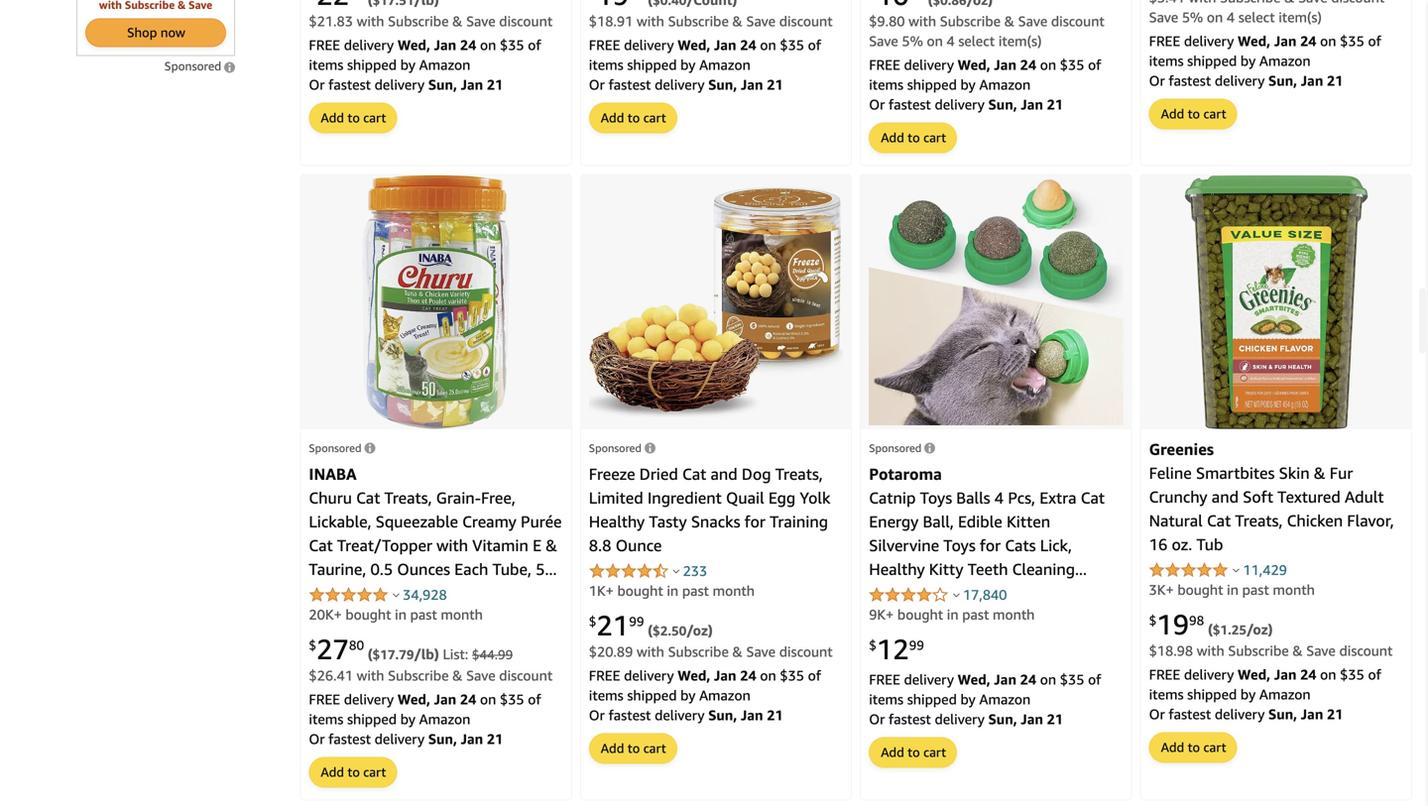 Task type: locate. For each thing, give the bounding box(es) containing it.
17,840 link
[[963, 587, 1007, 603]]

toys up kitty
[[944, 536, 976, 555]]

free down "$21.83"
[[309, 37, 340, 53]]

cat inside greenies feline smartbites skin & fur crunchy and soft textured adult natural cat treats, chicken flavor, 16 oz. tub
[[1207, 511, 1231, 530]]

by down $21.83 with subscribe & save discount
[[401, 57, 416, 73]]

free delivery wed, jan 24 on $35 of items shipped by amazon element
[[1149, 33, 1382, 69], [309, 37, 541, 73], [589, 37, 821, 73], [869, 57, 1102, 93], [1149, 667, 1382, 703], [589, 668, 821, 704], [869, 672, 1102, 708], [309, 692, 541, 728]]

subscribe down /lb)
[[388, 668, 449, 684]]

by for free delivery wed, jan 24 on $35 of items shipped by amazon element under $ 27 80 ( $17.79 /lb) list: $44.99 $26.41 with subscribe & save discount
[[401, 711, 416, 728]]

past down 34,928 link
[[410, 607, 437, 623]]

amazon for free delivery wed, jan 24 on $35 of items shipped by amazon element under $9.80 with subscribe & save discount save 5% on 4 select item(s)
[[980, 77, 1031, 93]]

or fastest delivery sun, jan 21 element down $9.80 with subscribe & save discount save 5% on 4 select item(s)
[[869, 96, 1064, 113]]

24 down $ 21 99 ( $2.50 /oz) $20.89 with subscribe & save discount
[[740, 668, 757, 684]]

or fastest delivery sun, jan 21 element
[[1149, 73, 1344, 89], [309, 77, 503, 93], [589, 77, 783, 93], [869, 96, 1064, 113], [1149, 706, 1344, 723], [589, 707, 783, 724], [869, 711, 1064, 728], [309, 731, 503, 748]]

with inside $ 19 98 ( $1.25 /oz) $18.98 with subscribe & save discount
[[1197, 643, 1225, 659]]

by down $ 19 98 ( $1.25 /oz) $18.98 with subscribe & save discount
[[1241, 687, 1256, 703]]

on $35 of items shipped by amazon
[[1149, 33, 1382, 69], [309, 37, 541, 73], [589, 37, 821, 73], [869, 57, 1102, 93], [1149, 667, 1382, 703], [589, 668, 821, 704], [869, 672, 1102, 708], [309, 692, 541, 728]]

1 horizontal spatial 99
[[909, 638, 924, 653]]

cat
[[682, 465, 707, 484], [356, 489, 380, 507], [1081, 489, 1105, 507], [1207, 511, 1231, 530], [309, 536, 333, 555], [1005, 584, 1029, 603]]

1 horizontal spatial for
[[980, 536, 1001, 555]]

24
[[1301, 33, 1317, 49], [460, 37, 476, 53], [740, 37, 757, 53], [1020, 57, 1037, 73], [1301, 667, 1317, 683], [740, 668, 757, 684], [1020, 672, 1037, 688], [460, 692, 476, 708]]

or fastest delivery sun, jan 21 down $ 21 99 ( $2.50 /oz) $20.89 with subscribe & save discount
[[589, 707, 783, 724]]

by for free delivery wed, jan 24 on $35 of items shipped by amazon element under $9.80 with subscribe & save discount save 5% on 4 select item(s)
[[961, 77, 976, 93]]

9k+
[[869, 607, 894, 623]]

chicken down the textured
[[1287, 511, 1343, 530]]

or fastest delivery sun, jan 21 down $ 12 99
[[869, 711, 1064, 728]]

healthy
[[589, 512, 645, 531], [869, 560, 925, 579]]

past down 11,429
[[1243, 582, 1270, 598]]

2 horizontal spatial (
[[1208, 622, 1213, 638]]

free delivery wed, jan 24 down $9.80 with subscribe & save discount save 5% on 4 select item(s)
[[869, 57, 1040, 73]]

3 sponsored button from the left
[[869, 442, 936, 455]]

24 for free delivery wed, jan 24 on $35 of items shipped by amazon element below $18.91 with subscribe & save discount in the top of the page "or fastest delivery sun, jan 21" element
[[740, 37, 757, 53]]

silvervine
[[869, 536, 940, 555]]

sponsored button
[[309, 442, 375, 455], [589, 442, 655, 455], [869, 442, 936, 455]]

fastest for free delivery wed, jan 24 on $35 of items shipped by amazon element under $ 27 80 ( $17.79 /lb) list: $44.99 $26.41 with subscribe & save discount
[[329, 731, 371, 748]]

$35 for free delivery wed, jan 24 on $35 of items shipped by amazon element under $9.80 with subscribe & save discount save 5% on 4 select item(s)
[[1060, 57, 1085, 73]]

or for free delivery wed, jan 24 on $35 of items shipped by amazon element below $21.83 with subscribe & save discount
[[309, 77, 325, 93]]

subscribe
[[388, 13, 449, 29], [668, 13, 729, 29], [940, 13, 1001, 29], [1228, 643, 1289, 659], [668, 644, 729, 660], [388, 668, 449, 684]]

free delivery wed, jan 24 down $21.83 with subscribe & save discount
[[309, 37, 480, 53]]

or fastest delivery sun, jan 21 element for free delivery wed, jan 24 on $35 of items shipped by amazon element under $9.80 with subscribe & save discount save 5% on 4 select item(s)
[[869, 96, 1064, 113]]

free delivery wed, jan 24 down the 9k+ bought in past month
[[869, 672, 1040, 688]]

1 horizontal spatial select
[[1239, 9, 1275, 25]]

popover image left 233
[[673, 569, 680, 574]]

free,
[[481, 489, 516, 507]]

or fastest delivery sun, jan 21 element down $18.91 with subscribe & save discount in the top of the page
[[589, 77, 783, 93]]

0 horizontal spatial (
[[368, 646, 373, 663]]

$35 for free delivery wed, jan 24 on $35 of items shipped by amazon element underneath $ 19 98 ( $1.25 /oz) $18.98 with subscribe & save discount
[[1340, 667, 1365, 683]]

0 horizontal spatial /oz)
[[687, 623, 713, 639]]

$ for 27
[[309, 638, 316, 653]]

( right 98
[[1208, 622, 1213, 638]]

add to cart
[[1161, 106, 1227, 122], [321, 110, 386, 126], [601, 110, 666, 126], [881, 130, 947, 145], [1161, 740, 1227, 755], [601, 741, 666, 756], [881, 745, 947, 760], [321, 765, 386, 780]]

or fastest delivery sun, jan 21 element for free delivery wed, jan 24 on $35 of items shipped by amazon element below $18.91 with subscribe & save discount in the top of the page
[[589, 77, 783, 93]]

/oz) inside $ 19 98 ( $1.25 /oz) $18.98 with subscribe & save discount
[[1247, 622, 1273, 638]]

$ down 3k+ in the bottom of the page
[[1149, 613, 1157, 628]]

or fastest delivery sun, jan 21 element for free delivery wed, jan 24 on $35 of items shipped by amazon element under save 5% on 4 select item(s)
[[1149, 73, 1344, 89]]

sun, for free delivery wed, jan 24 on $35 of items shipped by amazon element underneath $ 19 98 ( $1.25 /oz) $18.98 with subscribe & save discount
[[1269, 706, 1298, 723]]

month down 11,429
[[1273, 582, 1315, 598]]

24 for free delivery wed, jan 24 on $35 of items shipped by amazon element under the 9k+ bought in past month "or fastest delivery sun, jan 21" element
[[1020, 672, 1037, 688]]

past down 233
[[682, 583, 709, 599]]

or fastest delivery sun, jan 21 element down $ 27 80 ( $17.79 /lb) list: $44.99 $26.41 with subscribe & save discount
[[309, 731, 503, 748]]

$ inside $ 19 98 ( $1.25 /oz) $18.98 with subscribe & save discount
[[1149, 613, 1157, 628]]

0 horizontal spatial 5%
[[902, 33, 923, 49]]

$26.41
[[309, 668, 353, 684]]

free delivery wed, jan 24 on $35 of items shipped by amazon element down $ 27 80 ( $17.79 /lb) list: $44.99 $26.41 with subscribe & save discount
[[309, 692, 541, 728]]

0 horizontal spatial 99
[[629, 614, 644, 629]]

creamy
[[462, 512, 517, 531]]

1 horizontal spatial popover image
[[953, 593, 960, 598]]

21 inside $ 21 99 ( $2.50 /oz) $20.89 with subscribe & save discount
[[597, 609, 629, 642]]

in
[[1227, 582, 1239, 598], [667, 583, 679, 599], [395, 607, 407, 623], [947, 607, 959, 623]]

or fastest delivery sun, jan 21 for free delivery wed, jan 24 on $35 of items shipped by amazon element underneath $ 19 98 ( $1.25 /oz) $18.98 with subscribe & save discount
[[1149, 706, 1344, 723]]

toys
[[920, 489, 952, 507], [944, 536, 976, 555]]

$35 for free delivery wed, jan 24 on $35 of items shipped by amazon element below $18.91 with subscribe & save discount in the top of the page
[[780, 37, 805, 53]]

subscribe inside $9.80 with subscribe & save discount save 5% on 4 select item(s)
[[940, 13, 1001, 29]]

24 down $9.80 with subscribe & save discount save 5% on 4 select item(s)
[[1020, 57, 1037, 73]]

0 horizontal spatial healthy
[[589, 512, 645, 531]]

1 vertical spatial 4
[[947, 33, 955, 49]]

or fastest delivery sun, jan 21 element down save 5% on 4 select item(s)
[[1149, 73, 1344, 89]]

sponsored
[[164, 59, 221, 73], [309, 442, 362, 455], [589, 442, 642, 455], [869, 442, 922, 455]]

ingredient
[[648, 489, 722, 507]]

free delivery wed, jan 24 for free delivery wed, jan 24 on $35 of items shipped by amazon element below $21.83 with subscribe & save discount
[[309, 37, 480, 53]]

0 vertical spatial healthy
[[589, 512, 645, 531]]

$9.80 with subscribe & save discount save 5% on 4 select item(s)
[[869, 13, 1105, 49]]

of for free delivery wed, jan 24 on $35 of items shipped by amazon element below $21.83 with subscribe & save discount
[[528, 37, 541, 53]]

1 horizontal spatial treats,
[[775, 465, 823, 484]]

fastest for free delivery wed, jan 24 on $35 of items shipped by amazon element underneath $ 19 98 ( $1.25 /oz) $18.98 with subscribe & save discount
[[1169, 706, 1211, 723]]

or fastest delivery sun, jan 21 for free delivery wed, jan 24 on $35 of items shipped by amazon element under save 5% on 4 select item(s)
[[1149, 73, 1344, 89]]

1 vertical spatial healthy
[[869, 560, 925, 579]]

or fastest delivery sun, jan 21 down save 5% on 4 select item(s)
[[1149, 73, 1344, 89]]

0 horizontal spatial popover image
[[673, 569, 680, 574]]

greenies
[[1149, 440, 1214, 459]]

or fastest delivery sun, jan 21 element down $ 21 99 ( $2.50 /oz) $20.89 with subscribe & save discount
[[589, 707, 783, 724]]

1 horizontal spatial /oz)
[[1247, 622, 1273, 638]]

with up each
[[437, 536, 468, 555]]

in up $2.50 on the left of the page
[[667, 583, 679, 599]]

freeze dried cat and dog treats, limited ingredient quail egg yolk healthy tasty snacks for training 8.8 ounce link
[[589, 465, 831, 555]]

0 horizontal spatial sponsored button
[[309, 442, 375, 455]]

sponsored ad - dancing tail freeze dried cat and dog treats, limited ingredient quail egg yolk healthy tasty snacks for tr... image
[[589, 187, 843, 418]]

( inside $ 27 80 ( $17.79 /lb) list: $44.99 $26.41 with subscribe & save discount
[[368, 646, 373, 663]]

sun, for free delivery wed, jan 24 on $35 of items shipped by amazon element under save 5% on 4 select item(s)
[[1269, 73, 1298, 89]]

24 down the list:
[[460, 692, 476, 708]]

1 vertical spatial 99
[[909, 638, 924, 653]]

0 horizontal spatial 4
[[947, 33, 955, 49]]

or fastest delivery sun, jan 21 element for free delivery wed, jan 24 on $35 of items shipped by amazon element below $21.83 with subscribe & save discount
[[309, 77, 503, 93]]

catnip
[[869, 489, 916, 507]]

1 horizontal spatial sponsored button
[[589, 442, 655, 455]]

2 horizontal spatial treats,
[[1235, 511, 1283, 530]]

21 for free delivery wed, jan 24 on $35 of items shipped by amazon element under $ 27 80 ( $17.79 /lb) list: $44.99 $26.41 with subscribe & save discount
[[487, 731, 503, 748]]

free down $18.91
[[589, 37, 620, 53]]

sponsored for 1k+ bought in past month
[[589, 442, 642, 455]]

subscribe right $18.91
[[668, 13, 729, 29]]

11,429
[[1243, 562, 1288, 578]]

squeezable
[[376, 512, 458, 531]]

& inside $ 27 80 ( $17.79 /lb) list: $44.99 $26.41 with subscribe & save discount
[[453, 668, 463, 684]]

& inside $ 21 99 ( $2.50 /oz) $20.89 with subscribe & save discount
[[733, 644, 743, 660]]

$ down 20k+
[[309, 638, 316, 653]]

shipped
[[1188, 53, 1237, 69], [347, 57, 397, 73], [627, 57, 677, 73], [907, 77, 957, 93], [1188, 687, 1237, 703], [627, 688, 677, 704], [907, 692, 957, 708], [347, 711, 397, 728]]

in up $1.25
[[1227, 582, 1239, 598]]

bought down tuna
[[346, 607, 391, 623]]

save inside $ 21 99 ( $2.50 /oz) $20.89 with subscribe & save discount
[[746, 644, 776, 660]]

select
[[1239, 9, 1275, 25], [959, 33, 995, 49]]

in down popover icon
[[395, 607, 407, 623]]

( right 80 at the left of the page
[[368, 646, 373, 663]]

sun, for free delivery wed, jan 24 on $35 of items shipped by amazon element under the 9k+ bought in past month
[[989, 711, 1018, 728]]

treats, inside greenies feline smartbites skin & fur crunchy and soft textured adult natural cat treats, chicken flavor, 16 oz. tub
[[1235, 511, 1283, 530]]

1 horizontal spatial chicken
[[1287, 511, 1343, 530]]

sun,
[[1269, 73, 1298, 89], [428, 77, 457, 93], [709, 77, 737, 93], [989, 96, 1018, 113], [1269, 706, 1298, 723], [709, 707, 737, 724], [989, 711, 1018, 728], [428, 731, 457, 748]]

with
[[357, 13, 384, 29], [637, 13, 665, 29], [909, 13, 937, 29], [437, 536, 468, 555], [1197, 643, 1225, 659], [637, 644, 665, 660], [357, 668, 384, 684]]

0 horizontal spatial chicken
[[414, 584, 470, 603]]

each
[[455, 560, 488, 579]]

sun, for free delivery wed, jan 24 on $35 of items shipped by amazon element underneath $ 21 99 ( $2.50 /oz) $20.89 with subscribe & save discount
[[709, 707, 737, 724]]

0 vertical spatial for
[[745, 512, 766, 531]]

or fastest delivery sun, jan 21 element down $ 12 99
[[869, 711, 1064, 728]]

1 vertical spatial 5%
[[902, 33, 923, 49]]

fastest down $18.98
[[1169, 706, 1211, 723]]

wed, down $ 21 99 ( $2.50 /oz) $20.89 with subscribe & save discount
[[678, 668, 711, 684]]

freeze
[[589, 465, 636, 484]]

items down $20.89
[[589, 688, 624, 704]]

2 vertical spatial treats,
[[1235, 511, 1283, 530]]

bought up 98
[[1178, 582, 1224, 598]]

items for free delivery wed, jan 24 on $35 of items shipped by amazon element below $18.91 with subscribe & save discount in the top of the page
[[589, 57, 624, 73]]

fastest down $9.80 on the top
[[889, 96, 931, 113]]

wed,
[[1238, 33, 1271, 49], [398, 37, 431, 53], [678, 37, 711, 53], [958, 57, 991, 73], [1238, 667, 1271, 683], [678, 668, 711, 684], [958, 672, 991, 688], [398, 692, 431, 708]]

24 for free delivery wed, jan 24 on $35 of items shipped by amazon element under $ 27 80 ( $17.79 /lb) list: $44.99 $26.41 with subscribe & save discount's "or fastest delivery sun, jan 21" element
[[460, 692, 476, 708]]

on $35 of items shipped by amazon for free delivery wed, jan 24 on $35 of items shipped by amazon element underneath $ 19 98 ( $1.25 /oz) $18.98 with subscribe & save discount
[[1149, 667, 1382, 703]]

99
[[629, 614, 644, 629], [909, 638, 924, 653]]

0 vertical spatial select
[[1239, 9, 1275, 25]]

fastest down save 5% on 4 select item(s)
[[1169, 73, 1211, 89]]

$2.50
[[653, 624, 687, 639]]

free down 12
[[869, 672, 901, 688]]

with right $9.80 on the top
[[909, 13, 937, 29]]

2 sponsored button from the left
[[589, 442, 655, 455]]

/oz) inside $ 21 99 ( $2.50 /oz) $20.89 with subscribe & save discount
[[687, 623, 713, 639]]

( inside $ 21 99 ( $2.50 /oz) $20.89 with subscribe & save discount
[[648, 623, 653, 639]]

1 vertical spatial select
[[959, 33, 995, 49]]

treats, inside inaba churu cat treats, grain-free, lickable, squeezable creamy purée cat treat/topper with vitamin e & taurine, 0.5 ounces each tube, 50 tubes, tuna & chicken variety
[[384, 489, 432, 507]]

on for free delivery wed, jan 24 on $35 of items shipped by amazon element below $18.91 with subscribe & save discount in the top of the page
[[760, 37, 776, 53]]

on for free delivery wed, jan 24 on $35 of items shipped by amazon element underneath $ 21 99 ( $2.50 /oz) $20.89 with subscribe & save discount
[[760, 668, 776, 684]]

0 vertical spatial 99
[[629, 614, 644, 629]]

1 vertical spatial chicken
[[414, 584, 470, 603]]

popover image
[[1233, 568, 1240, 573], [673, 569, 680, 574], [953, 593, 960, 598]]

1 horizontal spatial healthy
[[869, 560, 925, 579]]

taurine,
[[309, 560, 366, 579]]

2 horizontal spatial popover image
[[1233, 568, 1240, 573]]

21 for free delivery wed, jan 24 on $35 of items shipped by amazon element underneath $ 21 99 ( $2.50 /oz) $20.89 with subscribe & save discount
[[767, 707, 783, 724]]

$35 for free delivery wed, jan 24 on $35 of items shipped by amazon element under $ 27 80 ( $17.79 /lb) list: $44.99 $26.41 with subscribe & save discount
[[500, 692, 524, 708]]

free delivery wed, jan 24 down save 5% on 4 select item(s)
[[1149, 33, 1321, 49]]

or fastest delivery sun, jan 21 element down $ 19 98 ( $1.25 /oz) $18.98 with subscribe & save discount
[[1149, 706, 1344, 723]]

1 horizontal spatial item(s)
[[1279, 9, 1322, 25]]

fastest for free delivery wed, jan 24 on $35 of items shipped by amazon element underneath $ 21 99 ( $2.50 /oz) $20.89 with subscribe & save discount
[[609, 707, 651, 724]]

$35
[[1340, 33, 1365, 49], [500, 37, 524, 53], [780, 37, 805, 53], [1060, 57, 1085, 73], [1340, 667, 1365, 683], [780, 668, 805, 684], [1060, 672, 1085, 688], [500, 692, 524, 708]]

0 vertical spatial chicken
[[1287, 511, 1343, 530]]

for inside freeze dried cat and dog treats, limited ingredient quail egg yolk healthy tasty snacks for training 8.8 ounce
[[745, 512, 766, 531]]

for inside potaroma catnip toys balls 4 pcs, extra cat energy ball, edible kitten silvervine toys for cats lick, healthy kitty teeth cleaning dental chew toys, cat wall treats (green)
[[980, 536, 1001, 555]]

with inside inaba churu cat treats, grain-free, lickable, squeezable creamy purée cat treat/topper with vitamin e & taurine, 0.5 ounces each tube, 50 tubes, tuna & chicken variety
[[437, 536, 468, 555]]

or fastest delivery sun, jan 21 down $ 27 80 ( $17.79 /lb) list: $44.99 $26.41 with subscribe & save discount
[[309, 731, 503, 748]]

shipped down $26.41
[[347, 711, 397, 728]]

fastest down $26.41
[[329, 731, 371, 748]]

on inside $9.80 with subscribe & save discount save 5% on 4 select item(s)
[[927, 33, 943, 49]]

0 horizontal spatial for
[[745, 512, 766, 531]]

0 horizontal spatial select
[[959, 33, 995, 49]]

and down smartbites
[[1212, 488, 1239, 506]]

( for 21
[[648, 623, 653, 639]]

toys up the ball,
[[920, 489, 952, 507]]

amazon for free delivery wed, jan 24 on $35 of items shipped by amazon element underneath $ 21 99 ( $2.50 /oz) $20.89 with subscribe & save discount
[[699, 688, 751, 704]]

1 sponsored button from the left
[[309, 442, 375, 455]]

3k+ bought in past month
[[1149, 582, 1315, 598]]

on for free delivery wed, jan 24 on $35 of items shipped by amazon element under save 5% on 4 select item(s)
[[1321, 33, 1337, 49]]

fastest down $20.89
[[609, 707, 651, 724]]

99 left $2.50 on the left of the page
[[629, 614, 644, 629]]

or fastest delivery sun, jan 21
[[1149, 73, 1344, 89], [309, 77, 503, 93], [589, 77, 783, 93], [869, 96, 1064, 113], [1149, 706, 1344, 723], [589, 707, 783, 724], [869, 711, 1064, 728], [309, 731, 503, 748]]

$ down 9k+
[[869, 638, 877, 653]]

& inside greenies feline smartbites skin & fur crunchy and soft textured adult natural cat treats, chicken flavor, 16 oz. tub
[[1314, 464, 1326, 483]]

items down "$21.83"
[[309, 57, 344, 73]]

fastest down $18.91
[[609, 77, 651, 93]]

2 horizontal spatial sponsored button
[[869, 442, 936, 455]]

99 inside $ 12 99
[[909, 638, 924, 653]]

$35 for free delivery wed, jan 24 on $35 of items shipped by amazon element under save 5% on 4 select item(s)
[[1340, 33, 1365, 49]]

sponsored button for 27
[[309, 442, 375, 455]]

treats,
[[775, 465, 823, 484], [384, 489, 432, 507], [1235, 511, 1283, 530]]

on for free delivery wed, jan 24 on $35 of items shipped by amazon element under $9.80 with subscribe & save discount save 5% on 4 select item(s)
[[1040, 57, 1057, 73]]

1 vertical spatial treats,
[[384, 489, 432, 507]]

subscribe right $9.80 on the top
[[940, 13, 1001, 29]]

discount inside $ 19 98 ( $1.25 /oz) $18.98 with subscribe & save discount
[[1340, 643, 1393, 659]]

kitty
[[929, 560, 964, 579]]

$
[[1149, 613, 1157, 628], [589, 614, 597, 629], [309, 638, 316, 653], [869, 638, 877, 653]]

0 horizontal spatial and
[[711, 465, 738, 484]]

$ 12 99
[[869, 633, 924, 666]]

5%
[[1182, 9, 1204, 25], [902, 33, 923, 49]]

cat up tub
[[1207, 511, 1231, 530]]

items for free delivery wed, jan 24 on $35 of items shipped by amazon element underneath $ 21 99 ( $2.50 /oz) $20.89 with subscribe & save discount
[[589, 688, 624, 704]]

1 vertical spatial toys
[[944, 536, 976, 555]]

by down save 5% on 4 select item(s)
[[1241, 53, 1256, 69]]

2 horizontal spatial 4
[[1227, 9, 1235, 25]]

tube,
[[493, 560, 532, 579]]

cats
[[1005, 536, 1036, 555]]

popover image up 3k+ bought in past month
[[1233, 568, 1240, 573]]

4
[[1227, 9, 1235, 25], [947, 33, 955, 49], [995, 489, 1004, 507]]

delivery
[[1184, 33, 1234, 49], [344, 37, 394, 53], [624, 37, 674, 53], [904, 57, 954, 73], [1215, 73, 1265, 89], [375, 77, 425, 93], [655, 77, 705, 93], [935, 96, 985, 113], [1184, 667, 1234, 683], [624, 668, 674, 684], [904, 672, 954, 688], [344, 692, 394, 708], [1215, 706, 1265, 723], [655, 707, 705, 724], [935, 711, 985, 728], [375, 731, 425, 748]]

0 horizontal spatial item(s)
[[999, 33, 1042, 49]]

lickable,
[[309, 512, 372, 531]]

by down $9.80 with subscribe & save discount save 5% on 4 select item(s)
[[961, 77, 976, 93]]

on $35 of items shipped by amazon down $9.80 with subscribe & save discount save 5% on 4 select item(s)
[[869, 57, 1102, 93]]

$35 for free delivery wed, jan 24 on $35 of items shipped by amazon element under the 9k+ bought in past month
[[1060, 672, 1085, 688]]

$ down 1k+
[[589, 614, 597, 629]]

$ inside $ 21 99 ( $2.50 /oz) $20.89 with subscribe & save discount
[[589, 614, 597, 629]]

0.5
[[371, 560, 393, 579]]

fastest for free delivery wed, jan 24 on $35 of items shipped by amazon element under save 5% on 4 select item(s)
[[1169, 73, 1211, 89]]

or
[[1149, 73, 1165, 89], [309, 77, 325, 93], [589, 77, 605, 93], [869, 96, 885, 113], [1149, 706, 1165, 723], [589, 707, 605, 724], [869, 711, 885, 728], [309, 731, 325, 748]]

lick,
[[1040, 536, 1072, 555]]

0 vertical spatial 5%
[[1182, 9, 1204, 25]]

and inside greenies feline smartbites skin & fur crunchy and soft textured adult natural cat treats, chicken flavor, 16 oz. tub
[[1212, 488, 1239, 506]]

chicken down the ounces
[[414, 584, 470, 603]]

24 down $21.83 with subscribe & save discount
[[460, 37, 476, 53]]

to
[[1188, 106, 1200, 122], [348, 110, 360, 126], [628, 110, 640, 126], [908, 130, 920, 145], [1188, 740, 1200, 755], [628, 741, 640, 756], [908, 745, 920, 760], [348, 765, 360, 780]]

on $35 of items shipped by amazon down $21.83 with subscribe & save discount
[[309, 37, 541, 73]]

amazon for free delivery wed, jan 24 on $35 of items shipped by amazon element under $ 27 80 ( $17.79 /lb) list: $44.99 $26.41 with subscribe & save discount
[[419, 711, 471, 728]]

$ inside $ 27 80 ( $17.79 /lb) list: $44.99 $26.41 with subscribe & save discount
[[309, 638, 316, 653]]

e
[[533, 536, 542, 555]]

24 for "or fastest delivery sun, jan 21" element related to free delivery wed, jan 24 on $35 of items shipped by amazon element under $9.80 with subscribe & save discount save 5% on 4 select item(s)
[[1020, 57, 1037, 73]]

amazon
[[1260, 53, 1311, 69], [419, 57, 471, 73], [699, 57, 751, 73], [980, 77, 1031, 93], [1260, 687, 1311, 703], [699, 688, 751, 704], [980, 692, 1031, 708], [419, 711, 471, 728]]

bought for 27
[[346, 607, 391, 623]]

with inside $9.80 with subscribe & save discount save 5% on 4 select item(s)
[[909, 13, 937, 29]]

1 horizontal spatial and
[[1212, 488, 1239, 506]]

subscribe inside $ 21 99 ( $2.50 /oz) $20.89 with subscribe & save discount
[[668, 644, 729, 660]]

0 vertical spatial and
[[711, 465, 738, 484]]

month for 27
[[441, 607, 483, 623]]

$ 27 80 ( $17.79 /lb) list: $44.99 $26.41 with subscribe & save discount
[[309, 633, 553, 684]]

/oz)
[[1247, 622, 1273, 638], [687, 623, 713, 639]]

on for free delivery wed, jan 24 on $35 of items shipped by amazon element under the 9k+ bought in past month
[[1040, 672, 1057, 688]]

for up teeth
[[980, 536, 1001, 555]]

/lb)
[[414, 646, 439, 663]]

free delivery wed, jan 24 down $1.25
[[1149, 667, 1321, 683]]

24 down save 5% on 4 select item(s)
[[1301, 33, 1317, 49]]

in for 19
[[1227, 582, 1239, 598]]

cat up the ingredient
[[682, 465, 707, 484]]

with down the $17.79
[[357, 668, 384, 684]]

or fastest delivery sun, jan 21 down $18.91 with subscribe & save discount in the top of the page
[[589, 77, 783, 93]]

extra
[[1040, 489, 1077, 507]]

month
[[1273, 582, 1315, 598], [713, 583, 755, 599], [441, 607, 483, 623], [993, 607, 1035, 623]]

21 for free delivery wed, jan 24 on $35 of items shipped by amazon element under save 5% on 4 select item(s)
[[1327, 73, 1344, 89]]

for down quail
[[745, 512, 766, 531]]

1 horizontal spatial 4
[[995, 489, 1004, 507]]

shipped down $18.91
[[627, 57, 677, 73]]

sponsored button up inaba
[[309, 442, 375, 455]]

subscribe down $2.50 on the left of the page
[[668, 644, 729, 660]]

past for 21
[[682, 583, 709, 599]]

items down $26.41
[[309, 711, 344, 728]]

of for free delivery wed, jan 24 on $35 of items shipped by amazon element below $18.91 with subscribe & save discount in the top of the page
[[808, 37, 821, 53]]

chicken
[[1287, 511, 1343, 530], [414, 584, 470, 603]]

99 for 21
[[629, 614, 644, 629]]

$17.79
[[373, 647, 414, 663]]

items for free delivery wed, jan 24 on $35 of items shipped by amazon element under $ 27 80 ( $17.79 /lb) list: $44.99 $26.41 with subscribe & save discount
[[309, 711, 344, 728]]

by for free delivery wed, jan 24 on $35 of items shipped by amazon element under save 5% on 4 select item(s)
[[1241, 53, 1256, 69]]

$ for 21
[[589, 614, 597, 629]]

1 vertical spatial item(s)
[[999, 33, 1042, 49]]

0 vertical spatial treats,
[[775, 465, 823, 484]]

99 inside $ 21 99 ( $2.50 /oz) $20.89 with subscribe & save discount
[[629, 614, 644, 629]]

$21.83 with subscribe & save discount
[[309, 13, 553, 29]]

sun, for free delivery wed, jan 24 on $35 of items shipped by amazon element under $ 27 80 ( $17.79 /lb) list: $44.99 $26.41 with subscribe & save discount
[[428, 731, 457, 748]]

by for free delivery wed, jan 24 on $35 of items shipped by amazon element below $18.91 with subscribe & save discount in the top of the page
[[681, 57, 696, 73]]

1 horizontal spatial 5%
[[1182, 9, 1204, 25]]

1 horizontal spatial (
[[648, 623, 653, 639]]

0 vertical spatial toys
[[920, 489, 952, 507]]

3k+
[[1149, 582, 1174, 598]]

items down 12
[[869, 692, 904, 708]]

2 vertical spatial 4
[[995, 489, 1004, 507]]

by
[[1241, 53, 1256, 69], [401, 57, 416, 73], [681, 57, 696, 73], [961, 77, 976, 93], [1241, 687, 1256, 703], [681, 688, 696, 704], [961, 692, 976, 708], [401, 711, 416, 728]]

pcs,
[[1008, 489, 1036, 507]]

on $35 of items shipped by amazon for free delivery wed, jan 24 on $35 of items shipped by amazon element under save 5% on 4 select item(s)
[[1149, 33, 1382, 69]]

1 vertical spatial and
[[1212, 488, 1239, 506]]

24 down wall
[[1020, 672, 1037, 688]]

amazon for free delivery wed, jan 24 on $35 of items shipped by amazon element under save 5% on 4 select item(s)
[[1260, 53, 1311, 69]]

by down $ 27 80 ( $17.79 /lb) list: $44.99 $26.41 with subscribe & save discount
[[401, 711, 416, 728]]

( inside $ 19 98 ( $1.25 /oz) $18.98 with subscribe & save discount
[[1208, 622, 1213, 638]]

1 vertical spatial for
[[980, 536, 1001, 555]]

items
[[1149, 53, 1184, 69], [309, 57, 344, 73], [589, 57, 624, 73], [869, 77, 904, 93], [1149, 687, 1184, 703], [589, 688, 624, 704], [869, 692, 904, 708], [309, 711, 344, 728]]

edible
[[958, 512, 1003, 531]]

5% inside $9.80 with subscribe & save discount save 5% on 4 select item(s)
[[902, 33, 923, 49]]

0 horizontal spatial treats,
[[384, 489, 432, 507]]

subscribe down $1.25
[[1228, 643, 1289, 659]]

by down $ 21 99 ( $2.50 /oz) $20.89 with subscribe & save discount
[[681, 688, 696, 704]]

month up $ 21 99 ( $2.50 /oz) $20.89 with subscribe & save discount
[[713, 583, 755, 599]]

variety
[[474, 584, 525, 603]]



Task type: vqa. For each thing, say whether or not it's contained in the screenshot.
Free, at the left bottom
yes



Task type: describe. For each thing, give the bounding box(es) containing it.
or fastest delivery sun, jan 21 for free delivery wed, jan 24 on $35 of items shipped by amazon element under the 9k+ bought in past month
[[869, 711, 1064, 728]]

cat up "taurine,"
[[309, 536, 333, 555]]

$9.80
[[869, 13, 905, 29]]

shipped down "$21.83"
[[347, 57, 397, 73]]

wed, down $ 19 98 ( $1.25 /oz) $18.98 with subscribe & save discount
[[1238, 667, 1271, 683]]

treats, inside freeze dried cat and dog treats, limited ingredient quail egg yolk healthy tasty snacks for training 8.8 ounce
[[775, 465, 823, 484]]

shipped down $9.80 with subscribe & save discount save 5% on 4 select item(s)
[[907, 77, 957, 93]]

or fastest delivery sun, jan 21 for free delivery wed, jan 24 on $35 of items shipped by amazon element below $21.83 with subscribe & save discount
[[309, 77, 503, 93]]

sponsored ad - potaroma catnip toys balls 4 pcs, extra cat energy ball, edible kitten silvervine toys for cats lick, healt... image
[[869, 179, 1124, 426]]

by for free delivery wed, jan 24 on $35 of items shipped by amazon element underneath $ 21 99 ( $2.50 /oz) $20.89 with subscribe & save discount
[[681, 688, 696, 704]]

sun, for free delivery wed, jan 24 on $35 of items shipped by amazon element below $18.91 with subscribe & save discount in the top of the page
[[709, 77, 737, 93]]

with inside $ 27 80 ( $17.79 /lb) list: $44.99 $26.41 with subscribe & save discount
[[357, 668, 384, 684]]

energy
[[869, 512, 919, 531]]

shipped down $20.89
[[627, 688, 677, 704]]

greenies feline smartbites skin & fur crunchy and soft textured adult natural cat treats, chicken flavor, 16 oz. tub
[[1149, 440, 1395, 554]]

cleaning
[[1013, 560, 1075, 579]]

month for 21
[[713, 583, 755, 599]]

$44.99
[[472, 647, 513, 663]]

of for free delivery wed, jan 24 on $35 of items shipped by amazon element under save 5% on 4 select item(s)
[[1368, 33, 1382, 49]]

sponsored for 9k+ bought in past month
[[869, 442, 922, 455]]

save inside $ 27 80 ( $17.79 /lb) list: $44.99 $26.41 with subscribe & save discount
[[466, 668, 496, 684]]

natural
[[1149, 511, 1203, 530]]

$ 19 98 ( $1.25 /oz) $18.98 with subscribe & save discount
[[1149, 608, 1393, 659]]

limited
[[589, 489, 644, 507]]

free delivery wed, jan 24 for free delivery wed, jan 24 on $35 of items shipped by amazon element underneath $ 21 99 ( $2.50 /oz) $20.89 with subscribe & save discount
[[589, 668, 760, 684]]

freeze dried cat and dog treats, limited ingredient quail egg yolk healthy tasty snacks for training 8.8 ounce
[[589, 465, 831, 555]]

potaroma catnip toys balls 4 pcs, extra cat energy ball, edible kitten silvervine toys for cats lick, healthy kitty teeth cleaning dental chew toys, cat wall treats (green)
[[869, 465, 1113, 627]]

adult
[[1345, 488, 1384, 506]]

21 for free delivery wed, jan 24 on $35 of items shipped by amazon element under $9.80 with subscribe & save discount save 5% on 4 select item(s)
[[1047, 96, 1064, 113]]

233
[[683, 563, 708, 579]]

24 for free delivery wed, jan 24 on $35 of items shipped by amazon element under save 5% on 4 select item(s) "or fastest delivery sun, jan 21" element
[[1301, 33, 1317, 49]]

item(s) inside $9.80 with subscribe & save discount save 5% on 4 select item(s)
[[999, 33, 1042, 49]]

oz.
[[1172, 535, 1193, 554]]

sponsored ad - inaba churu cat treats, grain-free, lickable, squeezable creamy purée cat treat/topper with vitamin e & tau... image
[[362, 175, 510, 430]]

month down 17,840 "link"
[[993, 607, 1035, 623]]

yolk
[[800, 489, 831, 507]]

$21.83
[[309, 13, 353, 29]]

wed, down the 9k+ bought in past month
[[958, 672, 991, 688]]

or fastest delivery sun, jan 21 for free delivery wed, jan 24 on $35 of items shipped by amazon element underneath $ 21 99 ( $2.50 /oz) $20.89 with subscribe & save discount
[[589, 707, 783, 724]]

$1.25
[[1213, 623, 1247, 638]]

subscribe inside $ 19 98 ( $1.25 /oz) $18.98 with subscribe & save discount
[[1228, 643, 1289, 659]]

or fastest delivery sun, jan 21 for free delivery wed, jan 24 on $35 of items shipped by amazon element under $ 27 80 ( $17.79 /lb) list: $44.99 $26.41 with subscribe & save discount
[[309, 731, 503, 748]]

in for 21
[[667, 583, 679, 599]]

month for 19
[[1273, 582, 1315, 598]]

or for free delivery wed, jan 24 on $35 of items shipped by amazon element below $18.91 with subscribe & save discount in the top of the page
[[589, 77, 605, 93]]

past down 17,840 "link"
[[962, 607, 989, 623]]

1k+
[[589, 583, 614, 599]]

cat inside freeze dried cat and dog treats, limited ingredient quail egg yolk healthy tasty snacks for training 8.8 ounce
[[682, 465, 707, 484]]

items for free delivery wed, jan 24 on $35 of items shipped by amazon element underneath $ 19 98 ( $1.25 /oz) $18.98 with subscribe & save discount
[[1149, 687, 1184, 703]]

fastest for free delivery wed, jan 24 on $35 of items shipped by amazon element below $18.91 with subscribe & save discount in the top of the page
[[609, 77, 651, 93]]

27
[[316, 633, 349, 666]]

items for free delivery wed, jan 24 on $35 of items shipped by amazon element under save 5% on 4 select item(s)
[[1149, 53, 1184, 69]]

free delivery wed, jan 24 for free delivery wed, jan 24 on $35 of items shipped by amazon element under $ 27 80 ( $17.79 /lb) list: $44.99 $26.41 with subscribe & save discount
[[309, 692, 480, 708]]

treat/topper
[[337, 536, 432, 555]]

shipped down save 5% on 4 select item(s)
[[1188, 53, 1237, 69]]

free delivery wed, jan 24 on $35 of items shipped by amazon element down save 5% on 4 select item(s)
[[1149, 33, 1382, 69]]

or fastest delivery sun, jan 21 for free delivery wed, jan 24 on $35 of items shipped by amazon element below $18.91 with subscribe & save discount in the top of the page
[[589, 77, 783, 93]]

amazon for free delivery wed, jan 24 on $35 of items shipped by amazon element below $18.91 with subscribe & save discount in the top of the page
[[699, 57, 751, 73]]

free down $9.80 on the top
[[869, 57, 901, 73]]

items for free delivery wed, jan 24 on $35 of items shipped by amazon element under $9.80 with subscribe & save discount save 5% on 4 select item(s)
[[869, 77, 904, 93]]

cat up lickable,
[[356, 489, 380, 507]]

with inside $ 21 99 ( $2.50 /oz) $20.89 with subscribe & save discount
[[637, 644, 665, 660]]

egg
[[769, 489, 796, 507]]

amazon for free delivery wed, jan 24 on $35 of items shipped by amazon element below $21.83 with subscribe & save discount
[[419, 57, 471, 73]]

on for free delivery wed, jan 24 on $35 of items shipped by amazon element under $ 27 80 ( $17.79 /lb) list: $44.99 $26.41 with subscribe & save discount
[[480, 692, 496, 708]]

dried
[[640, 465, 678, 484]]

free down $20.89
[[589, 668, 620, 684]]

with right "$21.83"
[[357, 13, 384, 29]]

4 inside $9.80 with subscribe & save discount save 5% on 4 select item(s)
[[947, 33, 955, 49]]

toys,
[[965, 584, 1001, 603]]

soft
[[1243, 488, 1274, 506]]

$35 for free delivery wed, jan 24 on $35 of items shipped by amazon element underneath $ 21 99 ( $2.50 /oz) $20.89 with subscribe & save discount
[[780, 668, 805, 684]]

teeth
[[968, 560, 1008, 579]]

cat right extra
[[1081, 489, 1105, 507]]

50
[[536, 560, 554, 579]]

healthy inside potaroma catnip toys balls 4 pcs, extra cat energy ball, edible kitten silvervine toys for cats lick, healthy kitty teeth cleaning dental chew toys, cat wall treats (green)
[[869, 560, 925, 579]]

catnip toys balls 4 pcs, extra cat energy ball, edible kitten silvervine toys for cats lick, healthy kitty teeth cleaning dental chew toys, cat wall treats (green) link
[[869, 489, 1113, 627]]

or fastest delivery sun, jan 21 element for free delivery wed, jan 24 on $35 of items shipped by amazon element under $ 27 80 ( $17.79 /lb) list: $44.99 $26.41 with subscribe & save discount
[[309, 731, 503, 748]]

( for 19
[[1208, 622, 1213, 638]]

24 for "or fastest delivery sun, jan 21" element associated with free delivery wed, jan 24 on $35 of items shipped by amazon element underneath $ 21 99 ( $2.50 /oz) $20.89 with subscribe & save discount
[[740, 668, 757, 684]]

subscribe right "$21.83"
[[388, 13, 449, 29]]

popover image
[[393, 593, 400, 598]]

/oz) for 19
[[1247, 622, 1273, 638]]

inaba
[[309, 465, 357, 484]]

$ inside $ 12 99
[[869, 638, 877, 653]]

$ 21 99 ( $2.50 /oz) $20.89 with subscribe & save discount
[[589, 609, 833, 660]]

popover image for 21
[[673, 569, 680, 574]]

1k+ bought in past month
[[589, 583, 755, 599]]

free delivery wed, jan 24 for free delivery wed, jan 24 on $35 of items shipped by amazon element under save 5% on 4 select item(s)
[[1149, 33, 1321, 49]]

subscribe inside $ 27 80 ( $17.79 /lb) list: $44.99 $26.41 with subscribe & save discount
[[388, 668, 449, 684]]

24 for "or fastest delivery sun, jan 21" element related to free delivery wed, jan 24 on $35 of items shipped by amazon element below $21.83 with subscribe & save discount
[[460, 37, 476, 53]]

healthy inside freeze dried cat and dog treats, limited ingredient quail egg yolk healthy tasty snacks for training 8.8 ounce
[[589, 512, 645, 531]]

past for 27
[[410, 607, 437, 623]]

free delivery wed, jan 24 for free delivery wed, jan 24 on $35 of items shipped by amazon element below $18.91 with subscribe & save discount in the top of the page
[[589, 37, 760, 53]]

select inside $9.80 with subscribe & save discount save 5% on 4 select item(s)
[[959, 33, 995, 49]]

free delivery wed, jan 24 on $35 of items shipped by amazon element down $ 21 99 ( $2.50 /oz) $20.89 with subscribe & save discount
[[589, 668, 821, 704]]

$18.98
[[1149, 643, 1194, 659]]

kitten
[[1007, 512, 1051, 531]]

save inside $ 19 98 ( $1.25 /oz) $18.98 with subscribe & save discount
[[1307, 643, 1336, 659]]

quail
[[726, 489, 765, 507]]

9k+ bought in past month
[[869, 607, 1035, 623]]

21 for free delivery wed, jan 24 on $35 of items shipped by amazon element under the 9k+ bought in past month
[[1047, 711, 1064, 728]]

0 vertical spatial 4
[[1227, 9, 1235, 25]]

and inside freeze dried cat and dog treats, limited ingredient quail egg yolk healthy tasty snacks for training 8.8 ounce
[[711, 465, 738, 484]]

99 for 12
[[909, 638, 924, 653]]

34,928 link
[[403, 587, 447, 603]]

& inside $9.80 with subscribe & save discount save 5% on 4 select item(s)
[[1005, 13, 1015, 29]]

skin
[[1279, 464, 1310, 483]]

shipped down $18.98
[[1188, 687, 1237, 703]]

( for 27
[[368, 646, 373, 663]]

wall
[[1033, 584, 1065, 603]]

in for 27
[[395, 607, 407, 623]]

past for 19
[[1243, 582, 1270, 598]]

wed, down $18.91 with subscribe & save discount in the top of the page
[[678, 37, 711, 53]]

amazon for free delivery wed, jan 24 on $35 of items shipped by amazon element under the 9k+ bought in past month
[[980, 692, 1031, 708]]

or for free delivery wed, jan 24 on $35 of items shipped by amazon element under save 5% on 4 select item(s)
[[1149, 73, 1165, 89]]

discount inside $ 27 80 ( $17.79 /lb) list: $44.99 $26.41 with subscribe & save discount
[[499, 668, 553, 684]]

cat left wall
[[1005, 584, 1029, 603]]

$20.89
[[589, 644, 633, 660]]

churu cat treats, grain-free, lickable, squeezable creamy purée cat treat/topper with vitamin e & taurine, 0.5 ounces each tube, 50 tubes, tuna & chicken variety link
[[309, 489, 562, 603]]

chicken inside greenies feline smartbites skin & fur crunchy and soft textured adult natural cat treats, chicken flavor, 16 oz. tub
[[1287, 511, 1343, 530]]

free delivery wed, jan 24 for free delivery wed, jan 24 on $35 of items shipped by amazon element underneath $ 19 98 ( $1.25 /oz) $18.98 with subscribe & save discount
[[1149, 667, 1321, 683]]

chicken inside inaba churu cat treats, grain-free, lickable, squeezable creamy purée cat treat/topper with vitamin e & taurine, 0.5 ounces each tube, 50 tubes, tuna & chicken variety
[[414, 584, 470, 603]]

free down $18.98
[[1149, 667, 1181, 683]]

233 link
[[683, 563, 708, 579]]

items for free delivery wed, jan 24 on $35 of items shipped by amazon element below $21.83 with subscribe & save discount
[[309, 57, 344, 73]]

19
[[1157, 608, 1189, 641]]

fastest for free delivery wed, jan 24 on $35 of items shipped by amazon element under $9.80 with subscribe & save discount save 5% on 4 select item(s)
[[889, 96, 931, 113]]

on $35 of items shipped by amazon for free delivery wed, jan 24 on $35 of items shipped by amazon element below $21.83 with subscribe & save discount
[[309, 37, 541, 73]]

34,928
[[403, 587, 447, 603]]

on for free delivery wed, jan 24 on $35 of items shipped by amazon element underneath $ 19 98 ( $1.25 /oz) $18.98 with subscribe & save discount
[[1321, 667, 1337, 683]]

sponsored link
[[164, 59, 235, 73]]

shipped down $ 12 99
[[907, 692, 957, 708]]

purée
[[521, 512, 562, 531]]

wed, down $ 27 80 ( $17.79 /lb) list: $44.99 $26.41 with subscribe & save discount
[[398, 692, 431, 708]]

free down save 5% on 4 select item(s)
[[1149, 33, 1181, 49]]

list:
[[443, 646, 468, 663]]

bought down chew
[[898, 607, 944, 623]]

tub
[[1197, 535, 1224, 554]]

free delivery wed, jan 24 on $35 of items shipped by amazon element down the 9k+ bought in past month
[[869, 672, 1102, 708]]

free delivery wed, jan 24 on $35 of items shipped by amazon element down $ 19 98 ( $1.25 /oz) $18.98 with subscribe & save discount
[[1149, 667, 1382, 703]]

discount inside $ 21 99 ( $2.50 /oz) $20.89 with subscribe & save discount
[[779, 644, 833, 660]]

or fastest delivery sun, jan 21 for free delivery wed, jan 24 on $35 of items shipped by amazon element under $9.80 with subscribe & save discount save 5% on 4 select item(s)
[[869, 96, 1064, 113]]

0 vertical spatial item(s)
[[1279, 9, 1322, 25]]

on $35 of items shipped by amazon for free delivery wed, jan 24 on $35 of items shipped by amazon element below $18.91 with subscribe & save discount in the top of the page
[[589, 37, 821, 73]]

popover image for 19
[[1233, 568, 1240, 573]]

20k+
[[309, 607, 342, 623]]

$ for 19
[[1149, 613, 1157, 628]]

of for free delivery wed, jan 24 on $35 of items shipped by amazon element under the 9k+ bought in past month
[[1088, 672, 1102, 688]]

12
[[877, 633, 909, 666]]

training
[[770, 512, 828, 531]]

of for free delivery wed, jan 24 on $35 of items shipped by amazon element under $9.80 with subscribe & save discount save 5% on 4 select item(s)
[[1088, 57, 1102, 73]]

for for cats
[[980, 536, 1001, 555]]

vitamin
[[472, 536, 529, 555]]

free delivery wed, jan 24 on $35 of items shipped by amazon element down $9.80 with subscribe & save discount save 5% on 4 select item(s)
[[869, 57, 1102, 93]]

4 inside potaroma catnip toys balls 4 pcs, extra cat energy ball, edible kitten silvervine toys for cats lick, healthy kitty teeth cleaning dental chew toys, cat wall treats (green)
[[995, 489, 1004, 507]]

on $35 of items shipped by amazon for free delivery wed, jan 24 on $35 of items shipped by amazon element under $9.80 with subscribe & save discount save 5% on 4 select item(s)
[[869, 57, 1102, 93]]

flavor,
[[1347, 511, 1395, 530]]

wed, down $21.83 with subscribe & save discount
[[398, 37, 431, 53]]

free delivery wed, jan 24 on $35 of items shipped by amazon element down $21.83 with subscribe & save discount
[[309, 37, 541, 73]]

8.8
[[589, 536, 612, 555]]

balls
[[957, 489, 991, 507]]

free delivery wed, jan 24 on $35 of items shipped by amazon element down $18.91 with subscribe & save discount in the top of the page
[[589, 37, 821, 73]]

tasty
[[649, 512, 687, 531]]

(green)
[[869, 608, 922, 627]]

by for free delivery wed, jan 24 on $35 of items shipped by amazon element under the 9k+ bought in past month
[[961, 692, 976, 708]]

21 for free delivery wed, jan 24 on $35 of items shipped by amazon element below $18.91 with subscribe & save discount in the top of the page
[[767, 77, 783, 93]]

or for free delivery wed, jan 24 on $35 of items shipped by amazon element underneath $ 21 99 ( $2.50 /oz) $20.89 with subscribe & save discount
[[589, 707, 605, 724]]

/oz) for 21
[[687, 623, 713, 639]]

$18.91 with subscribe & save discount
[[589, 13, 833, 29]]

potaroma
[[869, 465, 942, 484]]

free down $26.41
[[309, 692, 340, 708]]

snacks
[[691, 512, 741, 531]]

16
[[1149, 535, 1168, 554]]

on $35 of items shipped by amazon for free delivery wed, jan 24 on $35 of items shipped by amazon element under the 9k+ bought in past month
[[869, 672, 1102, 708]]

by for free delivery wed, jan 24 on $35 of items shipped by amazon element below $21.83 with subscribe & save discount
[[401, 57, 416, 73]]

17,840
[[963, 587, 1007, 603]]

amazon for free delivery wed, jan 24 on $35 of items shipped by amazon element underneath $ 19 98 ( $1.25 /oz) $18.98 with subscribe & save discount
[[1260, 687, 1311, 703]]

textured
[[1278, 488, 1341, 506]]

feline
[[1149, 464, 1192, 483]]

wed, down save 5% on 4 select item(s)
[[1238, 33, 1271, 49]]

ball,
[[923, 512, 954, 531]]

or for free delivery wed, jan 24 on $35 of items shipped by amazon element under the 9k+ bought in past month
[[869, 711, 885, 728]]

of for free delivery wed, jan 24 on $35 of items shipped by amazon element under $ 27 80 ( $17.79 /lb) list: $44.99 $26.41 with subscribe & save discount
[[528, 692, 541, 708]]

chew
[[921, 584, 961, 603]]

dog
[[742, 465, 771, 484]]

inaba churu cat treats, grain-free, lickable, squeezable creamy purée cat treat/topper with vitamin e & taurine, 0.5 ounces each tube, 50 tubes, tuna & chicken variety
[[309, 465, 562, 603]]

or fastest delivery sun, jan 21 element for free delivery wed, jan 24 on $35 of items shipped by amazon element underneath $ 21 99 ( $2.50 /oz) $20.89 with subscribe & save discount
[[589, 707, 783, 724]]

on for free delivery wed, jan 24 on $35 of items shipped by amazon element below $21.83 with subscribe & save discount
[[480, 37, 496, 53]]

or fastest delivery sun, jan 21 element for free delivery wed, jan 24 on $35 of items shipped by amazon element under the 9k+ bought in past month
[[869, 711, 1064, 728]]

wed, down $9.80 with subscribe & save discount save 5% on 4 select item(s)
[[958, 57, 991, 73]]

or for free delivery wed, jan 24 on $35 of items shipped by amazon element under $ 27 80 ( $17.79 /lb) list: $44.99 $26.41 with subscribe & save discount
[[309, 731, 325, 748]]

treats
[[1069, 584, 1113, 603]]

$35 for free delivery wed, jan 24 on $35 of items shipped by amazon element below $21.83 with subscribe & save discount
[[500, 37, 524, 53]]

tubes,
[[309, 584, 355, 603]]

crunchy
[[1149, 488, 1208, 506]]

feline smartbites skin & fur crunchy and soft textured adult natural cat treats, chicken flavor, 16 oz. tub link
[[1149, 464, 1395, 554]]

dental
[[869, 584, 917, 603]]

discount inside $9.80 with subscribe & save discount save 5% on 4 select item(s)
[[1051, 13, 1105, 29]]

with right $18.91
[[637, 13, 665, 29]]

free delivery wed, jan 24 for free delivery wed, jan 24 on $35 of items shipped by amazon element under $9.80 with subscribe & save discount save 5% on 4 select item(s)
[[869, 57, 1040, 73]]

free delivery wed, jan 24 for free delivery wed, jan 24 on $35 of items shipped by amazon element under the 9k+ bought in past month
[[869, 672, 1040, 688]]

sun, for free delivery wed, jan 24 on $35 of items shipped by amazon element under $9.80 with subscribe & save discount save 5% on 4 select item(s)
[[989, 96, 1018, 113]]

greenies feline smartbites skin & fur crunchy and soft textured adult natural cat treats, chicken flavor, 16 oz. tub image
[[1185, 175, 1368, 430]]

tuna
[[359, 584, 394, 603]]

fur
[[1330, 464, 1353, 483]]

& inside $ 19 98 ( $1.25 /oz) $18.98 with subscribe & save discount
[[1293, 643, 1303, 659]]

in down chew
[[947, 607, 959, 623]]

ounce
[[616, 536, 662, 555]]

11,429 link
[[1243, 562, 1288, 578]]



